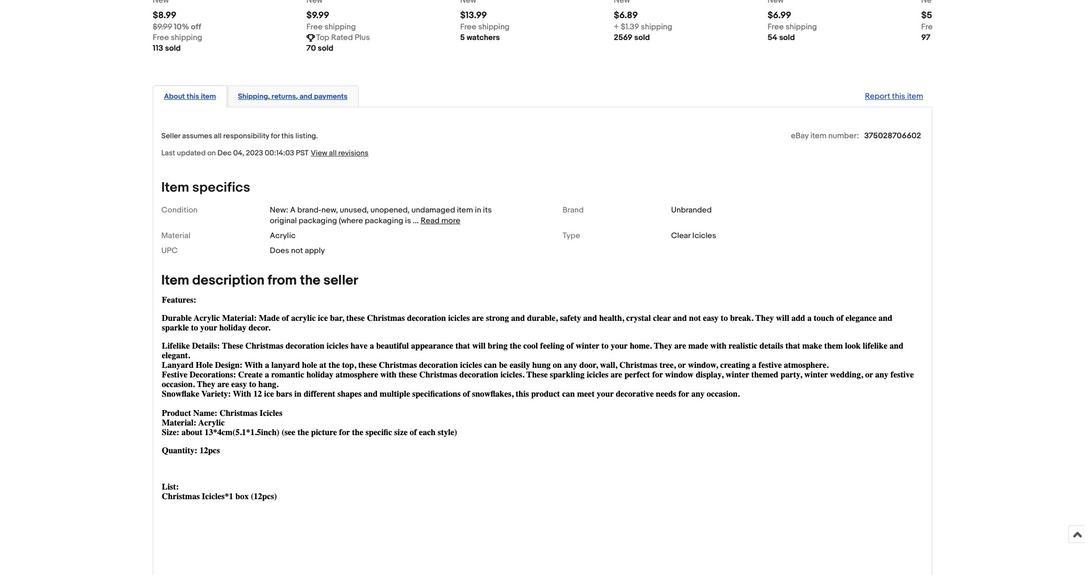 Task type: locate. For each thing, give the bounding box(es) containing it.
free shipping text field down $6.99
[[768, 22, 817, 32]]

+
[[614, 22, 619, 32]]

1 item from the top
[[161, 179, 189, 196]]

None text field
[[614, 0, 630, 6], [768, 0, 784, 6], [921, 0, 937, 6], [614, 0, 630, 6], [768, 0, 784, 6], [921, 0, 937, 6]]

sold right 113
[[165, 43, 181, 53]]

free shipping text field for $9.99
[[306, 22, 356, 32]]

1 horizontal spatial this
[[281, 131, 294, 140]]

free up 113
[[153, 32, 169, 42]]

item inside the about this item button
[[201, 92, 216, 101]]

report this item link
[[860, 86, 929, 107]]

free for $13.99
[[460, 22, 476, 32]]

all
[[214, 131, 222, 140], [329, 148, 337, 157]]

shipping up the 97 sold text box
[[939, 22, 971, 32]]

this right for
[[281, 131, 294, 140]]

1 vertical spatial all
[[329, 148, 337, 157]]

$9.99 down $8.99 text field
[[153, 22, 172, 32]]

does
[[270, 245, 289, 256]]

tab list
[[153, 83, 932, 107]]

sold inside free shipping 54 sold
[[779, 32, 795, 42]]

this inside button
[[187, 92, 199, 101]]

shipping inside "free shipping 97 sold"
[[939, 22, 971, 32]]

sold inside "free shipping 97 sold"
[[932, 32, 948, 42]]

shipping inside $9.99 10% off free shipping 113 sold
[[171, 32, 202, 42]]

item down 'upc'
[[161, 272, 189, 289]]

free inside "free shipping 97 sold"
[[921, 22, 938, 32]]

2569 sold text field
[[614, 32, 650, 43]]

shipping inside free shipping 5 watchers
[[478, 22, 510, 32]]

free shipping text field for $5.99
[[921, 22, 971, 32]]

Free shipping text field
[[768, 22, 817, 32], [153, 32, 202, 43]]

read
[[421, 216, 440, 226]]

free up 54 at top
[[768, 22, 784, 32]]

54 sold text field
[[768, 32, 795, 43]]

free for $6.99
[[768, 22, 784, 32]]

item inside new: a brand-new, unused, unopened, undamaged item in its original packaging (where packaging is ...
[[457, 205, 473, 215]]

1 vertical spatial item
[[161, 272, 189, 289]]

1 horizontal spatial free shipping text field
[[768, 22, 817, 32]]

icicles
[[692, 230, 716, 241]]

5
[[460, 32, 465, 42]]

item
[[161, 179, 189, 196], [161, 272, 189, 289]]

10%
[[174, 22, 189, 32]]

item for item description from the seller
[[161, 272, 189, 289]]

item for item specifics
[[161, 179, 189, 196]]

item up condition on the left top of page
[[161, 179, 189, 196]]

0 horizontal spatial all
[[214, 131, 222, 140]]

shipping up watchers
[[478, 22, 510, 32]]

material
[[161, 230, 190, 241]]

new,
[[322, 205, 338, 215]]

$1.39
[[621, 22, 639, 32]]

2 free shipping text field from the left
[[460, 22, 510, 32]]

1 vertical spatial $9.99
[[153, 22, 172, 32]]

view all revisions link
[[309, 148, 368, 158]]

sold
[[634, 32, 650, 42], [779, 32, 795, 42], [932, 32, 948, 42], [165, 43, 181, 53], [318, 43, 333, 53]]

free inside free shipping 5 watchers
[[460, 22, 476, 32]]

all right view
[[329, 148, 337, 157]]

plus
[[355, 32, 370, 42]]

sold down top
[[318, 43, 333, 53]]

$9.99
[[306, 10, 329, 21], [153, 22, 172, 32]]

this
[[892, 91, 905, 101], [187, 92, 199, 101], [281, 131, 294, 140]]

free inside free shipping 54 sold
[[768, 22, 784, 32]]

this right report
[[892, 91, 905, 101]]

all up on on the top left of the page
[[214, 131, 222, 140]]

acrylic
[[270, 230, 296, 241]]

0 vertical spatial $9.99
[[306, 10, 329, 21]]

free up 97
[[921, 22, 938, 32]]

1 horizontal spatial all
[[329, 148, 337, 157]]

70 sold text field
[[306, 43, 333, 54]]

free up 5 in the left of the page
[[460, 22, 476, 32]]

sold inside text field
[[318, 43, 333, 53]]

view
[[311, 148, 327, 157]]

on
[[207, 148, 216, 157]]

3 free shipping text field from the left
[[921, 22, 971, 32]]

previous price $9.99 10% off text field
[[153, 22, 201, 32]]

1 free shipping text field from the left
[[306, 22, 356, 32]]

assumes
[[182, 131, 212, 140]]

sold down $1.39
[[634, 32, 650, 42]]

shipping
[[324, 22, 356, 32], [478, 22, 510, 32], [641, 22, 672, 32], [786, 22, 817, 32], [939, 22, 971, 32], [171, 32, 202, 42]]

113
[[153, 43, 163, 53]]

1 horizontal spatial free shipping text field
[[460, 22, 510, 32]]

updated
[[177, 148, 206, 157]]

Free shipping text field
[[306, 22, 356, 32], [460, 22, 510, 32], [921, 22, 971, 32]]

$6.99
[[768, 10, 791, 21]]

free shipping text field down "10%"
[[153, 32, 202, 43]]

70 sold
[[306, 43, 333, 53]]

new:
[[270, 205, 288, 215]]

this for report
[[892, 91, 905, 101]]

item
[[907, 91, 923, 101], [201, 92, 216, 101], [810, 131, 827, 141], [457, 205, 473, 215]]

free inside $9.99 10% off free shipping 113 sold
[[153, 32, 169, 42]]

$9.99 inside $9.99 10% off free shipping 113 sold
[[153, 22, 172, 32]]

watchers
[[467, 32, 500, 42]]

0 horizontal spatial packaging
[[299, 216, 337, 226]]

$5.99
[[921, 10, 945, 21]]

$13.99 text field
[[460, 10, 487, 21]]

1 packaging from the left
[[299, 216, 337, 226]]

$9.99 for $9.99 10% off free shipping 113 sold
[[153, 22, 172, 32]]

sold right 54 at top
[[779, 32, 795, 42]]

+ $1.39 shipping text field
[[614, 22, 672, 32]]

$9.99 up free shipping
[[306, 10, 329, 21]]

5 watchers text field
[[460, 32, 500, 43]]

0 vertical spatial item
[[161, 179, 189, 196]]

seller assumes all responsibility for this listing.
[[161, 131, 318, 140]]

1 horizontal spatial packaging
[[365, 216, 403, 226]]

packaging down "brand-"
[[299, 216, 337, 226]]

sold right 97
[[932, 32, 948, 42]]

free shipping 54 sold
[[768, 22, 817, 42]]

shipping up "rated"
[[324, 22, 356, 32]]

unused,
[[340, 205, 369, 215]]

unbranded
[[671, 205, 712, 215]]

1 horizontal spatial $9.99
[[306, 10, 329, 21]]

None text field
[[153, 0, 169, 6], [306, 0, 323, 6], [460, 0, 476, 6], [153, 0, 169, 6], [306, 0, 323, 6], [460, 0, 476, 6]]

top
[[316, 32, 329, 42]]

shipping down "10%"
[[171, 32, 202, 42]]

item right ebay
[[810, 131, 827, 141]]

this right about
[[187, 92, 199, 101]]

free
[[306, 22, 323, 32], [460, 22, 476, 32], [768, 22, 784, 32], [921, 22, 938, 32], [153, 32, 169, 42]]

0 horizontal spatial this
[[187, 92, 199, 101]]

report
[[865, 91, 890, 101]]

this for about
[[187, 92, 199, 101]]

2 horizontal spatial this
[[892, 91, 905, 101]]

for
[[271, 131, 280, 140]]

sold inside $9.99 10% off free shipping 113 sold
[[165, 43, 181, 53]]

clear
[[671, 230, 691, 241]]

shipping inside free shipping 54 sold
[[786, 22, 817, 32]]

shipping up 54 sold text field
[[786, 22, 817, 32]]

shipping right $1.39
[[641, 22, 672, 32]]

free shipping
[[306, 22, 356, 32]]

0 horizontal spatial free shipping text field
[[306, 22, 356, 32]]

free shipping text field for $13.99
[[460, 22, 510, 32]]

undamaged
[[411, 205, 455, 215]]

(where
[[339, 216, 363, 226]]

read more button
[[421, 216, 460, 226]]

responsibility
[[223, 131, 269, 140]]

tab list containing about this item
[[153, 83, 932, 107]]

number:
[[828, 131, 859, 141]]

2 horizontal spatial free shipping text field
[[921, 22, 971, 32]]

item description from the seller
[[161, 272, 358, 289]]

shipping,
[[238, 92, 270, 101]]

item left in
[[457, 205, 473, 215]]

sold inside + $1.39 shipping 2569 sold
[[634, 32, 650, 42]]

more
[[441, 216, 460, 226]]

packaging down unopened,
[[365, 216, 403, 226]]

$13.99
[[460, 10, 487, 21]]

last updated on dec 04, 2023 00:14:03 pst view all revisions
[[161, 148, 368, 157]]

2 item from the top
[[161, 272, 189, 289]]

0 horizontal spatial $9.99
[[153, 22, 172, 32]]

item right report
[[907, 91, 923, 101]]

item right about
[[201, 92, 216, 101]]

upc
[[161, 245, 178, 256]]

from
[[268, 272, 297, 289]]

54
[[768, 32, 777, 42]]

$9.99 for $9.99
[[306, 10, 329, 21]]



Task type: describe. For each thing, give the bounding box(es) containing it.
last
[[161, 148, 175, 157]]

70
[[306, 43, 316, 53]]

...
[[413, 216, 419, 226]]

about this item button
[[164, 91, 216, 101]]

a
[[290, 205, 296, 215]]

free shipping 5 watchers
[[460, 22, 510, 42]]

free shipping 97 sold
[[921, 22, 971, 42]]

free for $5.99
[[921, 22, 938, 32]]

shipping, returns, and payments button
[[238, 91, 348, 101]]

about this item
[[164, 92, 216, 101]]

97
[[921, 32, 931, 42]]

$6.89 text field
[[614, 10, 638, 21]]

payments
[[314, 92, 348, 101]]

113 sold text field
[[153, 43, 181, 54]]

00:14:03
[[265, 148, 294, 157]]

its
[[483, 205, 492, 215]]

revisions
[[338, 148, 368, 157]]

free down $9.99 text field
[[306, 22, 323, 32]]

returns,
[[272, 92, 298, 101]]

375028706602
[[864, 131, 921, 141]]

shipping, returns, and payments
[[238, 92, 348, 101]]

top rated plus
[[316, 32, 370, 42]]

and
[[300, 92, 312, 101]]

rated
[[331, 32, 353, 42]]

97 sold text field
[[921, 32, 948, 43]]

apply
[[305, 245, 325, 256]]

read more
[[421, 216, 460, 226]]

$8.99
[[153, 10, 176, 21]]

dec
[[217, 148, 232, 157]]

shipping for free shipping 97 sold
[[939, 22, 971, 32]]

shipping for free shipping 5 watchers
[[478, 22, 510, 32]]

description
[[192, 272, 265, 289]]

report this item
[[865, 91, 923, 101]]

condition
[[161, 205, 198, 215]]

2 packaging from the left
[[365, 216, 403, 226]]

$5.99 text field
[[921, 10, 945, 21]]

is
[[405, 216, 411, 226]]

brand
[[563, 205, 584, 215]]

ebay
[[791, 131, 809, 141]]

04,
[[233, 148, 244, 157]]

$9.99 text field
[[306, 10, 329, 21]]

shipping for free shipping 54 sold
[[786, 22, 817, 32]]

$6.89
[[614, 10, 638, 21]]

original
[[270, 216, 297, 226]]

pst
[[296, 148, 309, 157]]

2023
[[246, 148, 263, 157]]

unopened,
[[370, 205, 410, 215]]

off
[[191, 22, 201, 32]]

the
[[300, 272, 320, 289]]

brand-
[[297, 205, 322, 215]]

shipping for free shipping
[[324, 22, 356, 32]]

item specifics
[[161, 179, 250, 196]]

0 horizontal spatial free shipping text field
[[153, 32, 202, 43]]

Top Rated Plus text field
[[316, 32, 370, 43]]

does not apply
[[270, 245, 325, 256]]

in
[[475, 205, 481, 215]]

new: a brand-new, unused, unopened, undamaged item in its original packaging (where packaging is ...
[[270, 205, 492, 226]]

clear icicles
[[671, 230, 716, 241]]

seller
[[161, 131, 180, 140]]

seller
[[323, 272, 358, 289]]

type
[[563, 230, 580, 241]]

2569
[[614, 32, 633, 42]]

$8.99 text field
[[153, 10, 176, 21]]

listing.
[[295, 131, 318, 140]]

item inside report this item link
[[907, 91, 923, 101]]

$6.99 text field
[[768, 10, 791, 21]]

0 vertical spatial all
[[214, 131, 222, 140]]

shipping inside + $1.39 shipping 2569 sold
[[641, 22, 672, 32]]

about
[[164, 92, 185, 101]]

specifics
[[192, 179, 250, 196]]

ebay item number: 375028706602
[[791, 131, 921, 141]]

+ $1.39 shipping 2569 sold
[[614, 22, 672, 42]]

not
[[291, 245, 303, 256]]

$9.99 10% off free shipping 113 sold
[[153, 22, 202, 53]]



Task type: vqa. For each thing, say whether or not it's contained in the screenshot.


